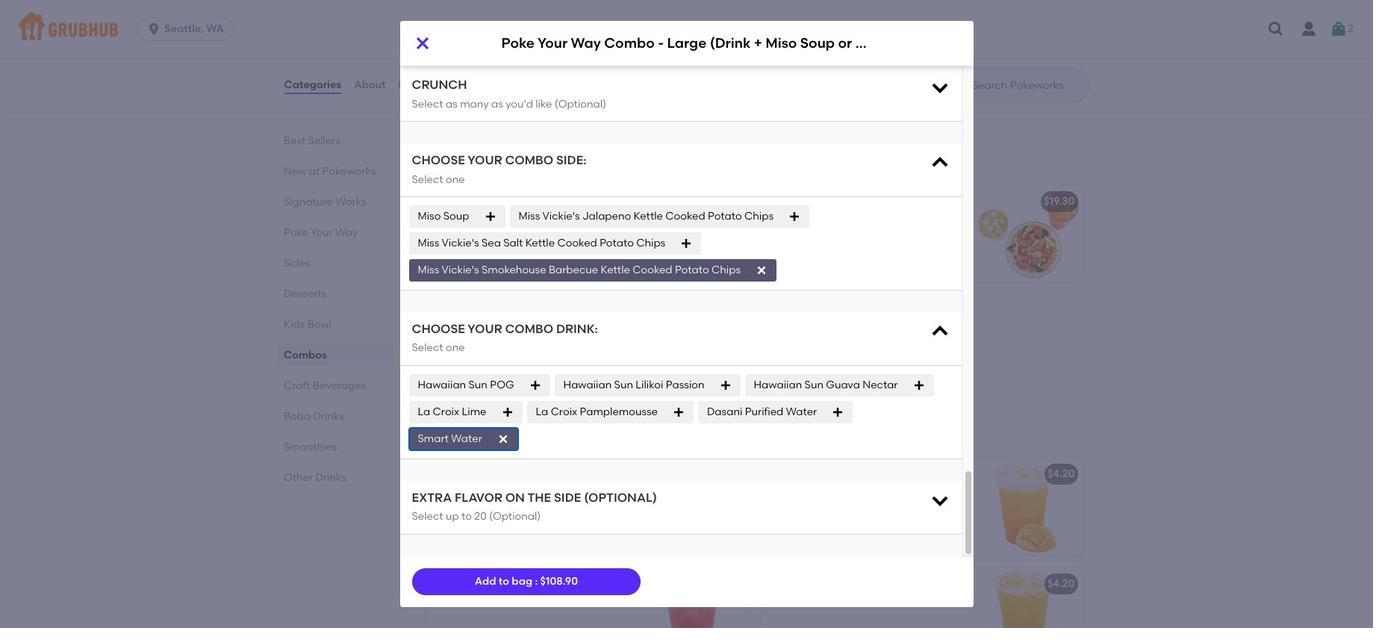Task type: vqa. For each thing, say whether or not it's contained in the screenshot.
top in the "TAB"
no



Task type: locate. For each thing, give the bounding box(es) containing it.
your down signature works
[[310, 226, 332, 239]]

as down surimi
[[491, 98, 503, 110]]

pamplemousse
[[580, 405, 658, 418]]

2 horizontal spatial to
[[806, 216, 816, 229]]

corn,
[[468, 69, 494, 81]]

0 horizontal spatial pokeworks
[[322, 165, 376, 178]]

1 vertical spatial choice
[[559, 326, 594, 339]]

drinks for other drinks
[[315, 471, 346, 484]]

lilikoi up extra
[[436, 468, 465, 480]]

la
[[418, 405, 430, 418], [536, 405, 548, 418]]

- left $7.80 on the right of page
[[658, 35, 664, 52]]

0 vertical spatial one
[[446, 173, 465, 186]]

1 vertical spatial miss
[[418, 237, 439, 249]]

1 vertical spatial lilikoi
[[436, 468, 465, 480]]

one for choose your combo side:
[[446, 173, 465, 186]]

(optional) down wonton
[[555, 98, 607, 110]]

sun left pog
[[469, 378, 488, 391]]

0 vertical spatial craft beverages
[[283, 379, 366, 392]]

your up three
[[463, 305, 486, 318]]

proteins inside three proteins with your choice of mix ins, toppings, and flavor.
[[467, 326, 509, 339]]

(optional) down on
[[489, 510, 541, 523]]

1 la from the left
[[418, 405, 430, 418]]

1 vertical spatial and
[[904, 231, 925, 244]]

1 hawaiian from the left
[[418, 378, 466, 391]]

seattle,
[[164, 22, 204, 35]]

to up mix-
[[806, 216, 816, 229]]

1 horizontal spatial la
[[536, 405, 548, 418]]

0 vertical spatial up
[[790, 216, 803, 229]]

combo up miss vickie's sea salt kettle cooked potato chips
[[522, 195, 561, 208]]

signature up miso soup
[[436, 195, 486, 208]]

your for drink:
[[468, 322, 502, 336]]

combo up three proteins with your choice of mix ins, toppings, and flavor.
[[514, 305, 552, 318]]

0 horizontal spatial craft
[[283, 379, 310, 392]]

svg image
[[1267, 20, 1285, 38], [1330, 20, 1348, 38], [505, 20, 517, 32], [146, 22, 161, 37], [929, 77, 950, 98], [720, 379, 732, 391], [673, 406, 685, 418], [832, 406, 844, 418], [497, 433, 509, 445], [929, 490, 950, 511]]

2 button
[[1330, 16, 1354, 43]]

toppings, inside the "mix up to 2 proteins with your choice of base, mix-ins, toppings, and flavor."
[[854, 231, 902, 244]]

1 horizontal spatial toppings,
[[854, 231, 902, 244]]

bowl
[[307, 318, 331, 331]]

2 croix from the left
[[551, 405, 577, 418]]

3 select from the top
[[412, 342, 443, 354]]

1 $19.30 from the left
[[706, 195, 737, 208]]

combos down the crisps,
[[424, 150, 489, 169]]

0 horizontal spatial 2
[[819, 216, 824, 229]]

flavor. down drink:
[[548, 341, 579, 354]]

1 horizontal spatial lilikoi
[[636, 378, 664, 391]]

one inside the choose your combo drink: select one
[[446, 342, 465, 354]]

1 vertical spatial your
[[535, 326, 557, 339]]

lemonade inside button
[[495, 578, 550, 590]]

la up smart on the bottom left
[[418, 405, 430, 418]]

- up drink:
[[554, 305, 559, 318]]

potato
[[708, 210, 742, 222], [600, 237, 634, 249], [675, 263, 709, 276]]

1 vertical spatial 2
[[819, 216, 824, 229]]

beverages up boba drinks
[[312, 379, 366, 392]]

2 vertical spatial potato
[[675, 263, 709, 276]]

svg image for miss vickie's smokehouse barbecue kettle cooked potato chips
[[756, 264, 768, 276]]

sides
[[283, 257, 310, 270]]

beverages down "lime"
[[469, 423, 552, 442]]

lilikoi lemonade image
[[637, 458, 749, 555]]

0 horizontal spatial choice
[[559, 326, 594, 339]]

la right "lime"
[[536, 405, 548, 418]]

0 horizontal spatial of
[[596, 326, 606, 339]]

orange,
[[549, 69, 588, 81]]

choice
[[919, 216, 953, 229], [559, 326, 594, 339]]

wonton
[[560, 84, 598, 96]]

about
[[354, 78, 386, 91]]

1 vertical spatial your
[[468, 322, 502, 336]]

chips
[[745, 210, 774, 222], [636, 237, 666, 249], [712, 263, 741, 276]]

hawaiian up purified
[[754, 378, 802, 391]]

0 vertical spatial pokeworks
[[493, 99, 547, 112]]

svg image for hawaiian sun pog
[[529, 379, 541, 391]]

cooked
[[666, 210, 706, 222], [557, 237, 597, 249], [633, 263, 673, 276]]

vickie's left smokehouse
[[442, 263, 479, 276]]

1 vertical spatial craft
[[424, 423, 466, 442]]

combos down the "kids bowl"
[[283, 349, 327, 361]]

0 horizontal spatial signature
[[283, 196, 333, 208]]

0 vertical spatial water
[[786, 405, 817, 418]]

passion
[[666, 378, 705, 391]]

jalapeno
[[583, 210, 631, 222]]

1 vertical spatial drinks
[[315, 471, 346, 484]]

combo down the seeds
[[604, 35, 655, 52]]

strawberry lemonade image
[[637, 568, 749, 628]]

new at pokeworks
[[283, 165, 376, 178]]

svg image inside "seattle, wa" button
[[146, 22, 161, 37]]

chips for miss vickie's sea salt kettle cooked potato chips
[[636, 237, 666, 249]]

miss vickie's sea salt kettle cooked potato chips
[[418, 237, 666, 249]]

hawaiian for hawaiian sun lilikoi passion
[[564, 378, 612, 391]]

2 hawaiian from the left
[[564, 378, 612, 391]]

works down new at pokeworks
[[335, 196, 366, 208]]

pokeworks down surimi
[[493, 99, 547, 112]]

0 vertical spatial large
[[667, 35, 707, 52]]

1 vertical spatial flavor.
[[548, 341, 579, 354]]

craft up 'boba'
[[283, 379, 310, 392]]

croix
[[433, 405, 459, 418], [551, 405, 577, 418]]

0 horizontal spatial as
[[446, 98, 458, 110]]

1 vertical spatial ins,
[[456, 341, 473, 354]]

poke
[[502, 35, 535, 52], [283, 226, 308, 239], [436, 305, 461, 318]]

one up miso soup
[[446, 173, 465, 186]]

way up the choose your combo drink: select one
[[488, 305, 511, 318]]

0 horizontal spatial and
[[470, 99, 491, 112]]

2 vertical spatial poke
[[436, 305, 461, 318]]

1 combo from the top
[[505, 153, 554, 167]]

2 horizontal spatial poke
[[502, 35, 535, 52]]

your inside three proteins with your choice of mix ins, toppings, and flavor.
[[535, 326, 557, 339]]

mango lemonade
[[770, 468, 864, 480]]

2 your from the top
[[468, 322, 502, 336]]

drinks right 'boba'
[[313, 410, 344, 423]]

combos
[[424, 150, 489, 169], [283, 349, 327, 361]]

1 vertical spatial your
[[310, 226, 332, 239]]

smoothies
[[283, 441, 337, 453]]

pokeworks inside chicken or tofu with white rice, sweet corn, mandarin orange, edamame, surimi salad, wonton crisps, and pokeworks classic
[[493, 99, 547, 112]]

1 horizontal spatial 2
[[1348, 22, 1354, 35]]

kids
[[283, 318, 305, 331]]

1 horizontal spatial and
[[525, 341, 545, 354]]

0 vertical spatial proteins
[[827, 216, 868, 229]]

sun for lilikoi
[[614, 378, 633, 391]]

0 vertical spatial choice
[[919, 216, 953, 229]]

$4.20 inside button
[[1048, 578, 1075, 590]]

2 vertical spatial chips)
[[736, 305, 770, 318]]

$19.30 for $19.30
[[1044, 195, 1075, 208]]

0 vertical spatial choose
[[412, 153, 465, 167]]

poke up tofu
[[502, 35, 535, 52]]

0 horizontal spatial la
[[418, 405, 430, 418]]

1 vertical spatial one
[[446, 342, 465, 354]]

dasani
[[707, 405, 743, 418]]

craft
[[283, 379, 310, 392], [424, 423, 466, 442]]

lilikoi green tea image
[[972, 568, 1084, 628]]

toppings, up pog
[[475, 341, 523, 354]]

1 vertical spatial to
[[462, 510, 472, 523]]

extra
[[412, 491, 452, 505]]

cooked for miss vickie's smokehouse barbecue kettle cooked potato chips
[[633, 263, 673, 276]]

purified
[[745, 405, 784, 418]]

hawaiian sun lilikoi passion
[[564, 378, 705, 391]]

1 choose from the top
[[412, 153, 465, 167]]

sellers
[[308, 134, 340, 147]]

1 vertical spatial poke your way combo - large (drink + miso soup or kettle chips)
[[436, 305, 770, 318]]

drinks right other
[[315, 471, 346, 484]]

0 vertical spatial miss
[[519, 210, 540, 222]]

large up drink:
[[561, 305, 591, 318]]

your inside the choose your combo drink: select one
[[468, 322, 502, 336]]

your
[[468, 153, 502, 167], [468, 322, 502, 336]]

$4.20 for lilikoi lemonade
[[1048, 468, 1075, 480]]

0 vertical spatial craft
[[283, 379, 310, 392]]

lilikoi left passion
[[636, 378, 664, 391]]

signature down at
[[283, 196, 333, 208]]

0 vertical spatial ins,
[[835, 231, 852, 244]]

about button
[[353, 58, 387, 112]]

water
[[786, 405, 817, 418], [451, 432, 482, 445]]

combo inside choose your combo side: select one
[[505, 153, 554, 167]]

toppings, right mix-
[[854, 231, 902, 244]]

$108.90
[[540, 575, 578, 588]]

2 inside button
[[1348, 22, 1354, 35]]

choose up mix
[[412, 322, 465, 336]]

sesame seeds
[[539, 20, 613, 32]]

craft beverages up boba drinks
[[283, 379, 366, 392]]

miss vickie's jalapeno kettle cooked potato chips
[[519, 210, 774, 222]]

1 vertical spatial cooked
[[557, 237, 597, 249]]

1 your from the top
[[468, 153, 502, 167]]

search icon image
[[948, 76, 966, 94]]

seattle, wa button
[[137, 17, 240, 41]]

signature works combo (drink + miso soup or kettle chips)
[[436, 195, 739, 208]]

poke up "sides"
[[283, 226, 308, 239]]

0 horizontal spatial $19.30
[[706, 195, 737, 208]]

lemonade for lilikoi lemonade
[[468, 468, 522, 480]]

choose inside the choose your combo drink: select one
[[412, 322, 465, 336]]

of down mix
[[770, 231, 780, 244]]

way down signature works
[[335, 226, 357, 239]]

1 vertical spatial chips)
[[706, 195, 739, 208]]

1 horizontal spatial as
[[491, 98, 503, 110]]

choose inside choose your combo side: select one
[[412, 153, 465, 167]]

2 vertical spatial cooked
[[633, 263, 673, 276]]

your right three
[[468, 322, 502, 336]]

select down extra
[[412, 510, 443, 523]]

combo left drink:
[[505, 322, 554, 336]]

choose for choose your combo drink:
[[412, 322, 465, 336]]

0 horizontal spatial works
[[335, 196, 366, 208]]

one inside choose your combo side: select one
[[446, 173, 465, 186]]

2 choose from the top
[[412, 322, 465, 336]]

pokeworks
[[493, 99, 547, 112], [322, 165, 376, 178]]

croix left pamplemousse at the left of the page
[[551, 405, 577, 418]]

hawaiian up la croix pamplemousse
[[564, 378, 612, 391]]

large
[[667, 35, 707, 52], [561, 305, 591, 318]]

select
[[412, 98, 443, 110], [412, 173, 443, 186], [412, 342, 443, 354], [412, 510, 443, 523]]

salt
[[504, 237, 523, 249]]

croix up smart water
[[433, 405, 459, 418]]

1 one from the top
[[446, 173, 465, 186]]

water down "hawaiian sun guava nectar"
[[786, 405, 817, 418]]

2 sun from the left
[[614, 378, 633, 391]]

+
[[737, 32, 743, 45], [754, 35, 763, 52], [596, 195, 603, 208], [737, 195, 743, 208], [627, 305, 633, 318]]

flavor.
[[770, 247, 801, 259], [548, 341, 579, 354]]

one down three
[[446, 342, 465, 354]]

1 select from the top
[[412, 98, 443, 110]]

3 sun from the left
[[805, 378, 824, 391]]

pokeworks right at
[[322, 165, 376, 178]]

-
[[658, 35, 664, 52], [554, 305, 559, 318]]

select down three
[[412, 342, 443, 354]]

1 vertical spatial beverages
[[469, 423, 552, 442]]

2 la from the left
[[536, 405, 548, 418]]

white
[[539, 53, 567, 66]]

select up miso soup
[[412, 173, 443, 186]]

proteins up mix-
[[827, 216, 868, 229]]

signature
[[436, 195, 486, 208], [283, 196, 333, 208]]

cooked for miss vickie's sea salt kettle cooked potato chips
[[557, 237, 597, 249]]

1 horizontal spatial poke
[[436, 305, 461, 318]]

1 horizontal spatial pokeworks
[[493, 99, 547, 112]]

flavor. down base,
[[770, 247, 801, 259]]

combo inside the choose your combo drink: select one
[[505, 322, 554, 336]]

at
[[309, 165, 319, 178]]

your up white
[[538, 35, 568, 52]]

0 vertical spatial flavor.
[[770, 247, 801, 259]]

or inside chicken or tofu with white rice, sweet corn, mandarin orange, edamame, surimi salad, wonton crisps, and pokeworks classic
[[480, 53, 490, 66]]

1 horizontal spatial $19.30
[[1044, 195, 1075, 208]]

way up rice,
[[571, 35, 601, 52]]

potato down $19.30 +
[[708, 210, 742, 222]]

1 sun from the left
[[469, 378, 488, 391]]

$4.20 for strawberry lemonade
[[1048, 578, 1075, 590]]

2 one from the top
[[446, 342, 465, 354]]

select inside crunch select as many as you'd like (optional)
[[412, 98, 443, 110]]

ins, inside the "mix up to 2 proteins with your choice of base, mix-ins, toppings, and flavor."
[[835, 231, 852, 244]]

large left $7.80 on the right of page
[[667, 35, 707, 52]]

up down extra
[[446, 510, 459, 523]]

proteins right three
[[467, 326, 509, 339]]

vickie's down the signature works combo (drink + miso soup or kettle chips)
[[543, 210, 580, 222]]

choice inside the "mix up to 2 proteins with your choice of base, mix-ins, toppings, and flavor."
[[919, 216, 953, 229]]

potato down jalapeno
[[600, 237, 634, 249]]

0 horizontal spatial ins,
[[456, 341, 473, 354]]

nectar
[[863, 378, 898, 391]]

2 horizontal spatial hawaiian
[[754, 378, 802, 391]]

3 hawaiian from the left
[[754, 378, 802, 391]]

pog
[[490, 378, 514, 391]]

1 vertical spatial chips
[[636, 237, 666, 249]]

your inside the "mix up to 2 proteins with your choice of base, mix-ins, toppings, and flavor."
[[894, 216, 916, 229]]

other drinks
[[283, 471, 346, 484]]

1 vertical spatial large
[[561, 305, 591, 318]]

0 horizontal spatial poke
[[283, 226, 308, 239]]

your down many
[[468, 153, 502, 167]]

combo left "side:"
[[505, 153, 554, 167]]

2 vertical spatial your
[[463, 305, 486, 318]]

water down "lime"
[[451, 432, 482, 445]]

tofu
[[493, 53, 513, 66]]

svg image
[[628, 20, 640, 32], [413, 34, 431, 52], [929, 152, 950, 173], [484, 211, 496, 223], [789, 211, 801, 223], [681, 237, 693, 249], [756, 264, 768, 276], [929, 321, 950, 342], [529, 379, 541, 391], [913, 379, 925, 391], [502, 406, 513, 418]]

1 vertical spatial way
[[335, 226, 357, 239]]

2 horizontal spatial and
[[904, 231, 925, 244]]

1 horizontal spatial beverages
[[469, 423, 552, 442]]

mandarin
[[496, 69, 546, 81]]

reviews button
[[398, 58, 441, 112]]

vickie's
[[543, 210, 580, 222], [442, 237, 479, 249], [442, 263, 479, 276]]

mango lemonade image
[[972, 458, 1084, 555]]

1 horizontal spatial choice
[[919, 216, 953, 229]]

0 vertical spatial with
[[515, 53, 537, 66]]

to left bag
[[499, 575, 509, 588]]

1 horizontal spatial up
[[790, 216, 803, 229]]

1 horizontal spatial works
[[488, 195, 520, 208]]

0 horizontal spatial flavor.
[[548, 341, 579, 354]]

edamame,
[[436, 84, 492, 96]]

and inside three proteins with your choice of mix ins, toppings, and flavor.
[[525, 341, 545, 354]]

way
[[571, 35, 601, 52], [335, 226, 357, 239], [488, 305, 511, 318]]

of up hawaiian sun lilikoi passion
[[596, 326, 606, 339]]

craft beverages down "lime"
[[424, 423, 552, 442]]

2 combo from the top
[[505, 322, 554, 336]]

0 horizontal spatial toppings,
[[475, 341, 523, 354]]

with inside the "mix up to 2 proteins with your choice of base, mix-ins, toppings, and flavor."
[[871, 216, 892, 229]]

as down edamame,
[[446, 98, 458, 110]]

la for la croix pamplemousse
[[536, 405, 548, 418]]

hawaiian for hawaiian sun pog
[[418, 378, 466, 391]]

1 horizontal spatial craft
[[424, 423, 466, 442]]

up up base,
[[790, 216, 803, 229]]

0 horizontal spatial craft beverages
[[283, 379, 366, 392]]

2 $19.30 from the left
[[1044, 195, 1075, 208]]

poke up three
[[436, 305, 461, 318]]

2 vertical spatial and
[[525, 341, 545, 354]]

craft down la croix lime at the left of the page
[[424, 423, 466, 442]]

4 select from the top
[[412, 510, 443, 523]]

works
[[488, 195, 520, 208], [335, 196, 366, 208]]

smart water
[[418, 432, 482, 445]]

up inside the extra flavor on the side (optional) select up to 20 (optional)
[[446, 510, 459, 523]]

chips for miss vickie's smokehouse barbecue kettle cooked potato chips
[[712, 263, 741, 276]]

vickie's left sea in the left of the page
[[442, 237, 479, 249]]

hawaiian up la croix lime at the left of the page
[[418, 378, 466, 391]]

toppings, inside three proteins with your choice of mix ins, toppings, and flavor.
[[475, 341, 523, 354]]

choose up miso soup
[[412, 153, 465, 167]]

0 horizontal spatial chips
[[636, 237, 666, 249]]

sun up pamplemousse at the left of the page
[[614, 378, 633, 391]]

1 vertical spatial choose
[[412, 322, 465, 336]]

1 vertical spatial pokeworks
[[322, 165, 376, 178]]

1 horizontal spatial chips
[[712, 263, 741, 276]]

lilikoi
[[636, 378, 664, 391], [436, 468, 465, 480]]

potato up $22.65
[[675, 263, 709, 276]]

works down choose your combo side: select one
[[488, 195, 520, 208]]

select inside the extra flavor on the side (optional) select up to 20 (optional)
[[412, 510, 443, 523]]

1 horizontal spatial (optional)
[[555, 98, 607, 110]]

potato for miss vickie's smokehouse barbecue kettle cooked potato chips
[[675, 263, 709, 276]]

poke your way combo - large (drink + miso soup or kettle chips)
[[502, 35, 943, 52], [436, 305, 770, 318]]

svg image for hawaiian sun guava nectar
[[913, 379, 925, 391]]

your inside choose your combo side: select one
[[468, 153, 502, 167]]

sun
[[469, 378, 488, 391], [614, 378, 633, 391], [805, 378, 824, 391]]

choose your combo drink: select one
[[412, 322, 598, 354]]

0 vertical spatial vickie's
[[543, 210, 580, 222]]

svg image for miss vickie's jalapeno kettle cooked potato chips
[[789, 211, 801, 223]]

0 horizontal spatial combos
[[283, 349, 327, 361]]

works for signature works combo (drink + miso soup or kettle chips)
[[488, 195, 520, 208]]

1 vertical spatial toppings,
[[475, 341, 523, 354]]

ins, right mix
[[456, 341, 473, 354]]

select inside the choose your combo drink: select one
[[412, 342, 443, 354]]

main navigation navigation
[[0, 0, 1374, 58]]

categories button
[[283, 58, 342, 112]]

ins, right base,
[[835, 231, 852, 244]]

1 vertical spatial vickie's
[[442, 237, 479, 249]]

to left 20
[[462, 510, 472, 523]]

drink:
[[556, 322, 598, 336]]

2 vertical spatial miss
[[418, 263, 439, 276]]

combo for side:
[[505, 153, 554, 167]]

select down reviews
[[412, 98, 443, 110]]

sun left guava
[[805, 378, 824, 391]]

drinks
[[313, 410, 344, 423], [315, 471, 346, 484]]

0 horizontal spatial (optional)
[[489, 510, 541, 523]]

ins,
[[835, 231, 852, 244], [456, 341, 473, 354]]

flavor
[[455, 491, 503, 505]]

vickie's for smokehouse
[[442, 263, 479, 276]]

0 vertical spatial poke
[[502, 35, 535, 52]]

to inside the extra flavor on the side (optional) select up to 20 (optional)
[[462, 510, 472, 523]]

2 vertical spatial with
[[511, 326, 532, 339]]

2 select from the top
[[412, 173, 443, 186]]

base,
[[783, 231, 811, 244]]

1 croix from the left
[[433, 405, 459, 418]]

$19.30 +
[[706, 195, 743, 208]]

as
[[446, 98, 458, 110], [491, 98, 503, 110]]



Task type: describe. For each thing, give the bounding box(es) containing it.
signature works
[[283, 196, 366, 208]]

lemonade for mango lemonade
[[809, 468, 864, 480]]

classic
[[549, 99, 586, 112]]

sea
[[482, 237, 501, 249]]

smokehouse
[[482, 263, 546, 276]]

0 vertical spatial combo
[[604, 35, 655, 52]]

1 vertical spatial -
[[554, 305, 559, 318]]

1 vertical spatial craft beverages
[[424, 423, 552, 442]]

$7.80 +
[[711, 32, 743, 45]]

(optional) inside the extra flavor on the side (optional) select up to 20 (optional)
[[489, 510, 541, 523]]

on
[[505, 491, 525, 505]]

sweet
[[436, 69, 466, 81]]

crunch
[[412, 78, 467, 92]]

three
[[436, 326, 465, 339]]

0 vertical spatial chips)
[[899, 35, 943, 52]]

new
[[283, 165, 306, 178]]

svg image for miss vickie's sea salt kettle cooked potato chips
[[681, 237, 693, 249]]

0 vertical spatial beverages
[[312, 379, 366, 392]]

(optional)
[[584, 491, 657, 505]]

extra flavor on the side (optional) select up to 20 (optional)
[[412, 491, 657, 523]]

miss for miss vickie's jalapeno kettle cooked potato chips
[[519, 210, 540, 222]]

vickie's for jalapeno
[[543, 210, 580, 222]]

mix-
[[813, 231, 835, 244]]

2 horizontal spatial your
[[538, 35, 568, 52]]

best
[[283, 134, 305, 147]]

three proteins with your choice of mix ins, toppings, and flavor.
[[436, 326, 606, 354]]

desserts
[[283, 288, 326, 300]]

with inside chicken or tofu with white rice, sweet corn, mandarin orange, edamame, surimi salad, wonton crisps, and pokeworks classic
[[515, 53, 537, 66]]

flavor. inside three proteins with your choice of mix ins, toppings, and flavor.
[[548, 341, 579, 354]]

one for choose your combo drink:
[[446, 342, 465, 354]]

you'd
[[506, 98, 533, 110]]

spicy furikake
[[418, 20, 490, 32]]

svg image for sesame seeds
[[628, 20, 640, 32]]

flavor. inside the "mix up to 2 proteins with your choice of base, mix-ins, toppings, and flavor."
[[770, 247, 801, 259]]

chicken
[[436, 53, 477, 66]]

0 vertical spatial combos
[[424, 150, 489, 169]]

spicy
[[418, 20, 445, 32]]

to inside the "mix up to 2 proteins with your choice of base, mix-ins, toppings, and flavor."
[[806, 216, 816, 229]]

hawaiian for hawaiian sun guava nectar
[[754, 378, 802, 391]]

barbecue
[[549, 263, 598, 276]]

svg image for miso soup
[[484, 211, 496, 223]]

proteins inside the "mix up to 2 proteins with your choice of base, mix-ins, toppings, and flavor."
[[827, 216, 868, 229]]

signature for signature works
[[283, 196, 333, 208]]

with inside three proteins with your choice of mix ins, toppings, and flavor.
[[511, 326, 532, 339]]

20
[[474, 510, 487, 523]]

(optional) inside crunch select as many as you'd like (optional)
[[555, 98, 607, 110]]

miss vickie's smokehouse barbecue kettle cooked potato chips
[[418, 263, 741, 276]]

the
[[528, 491, 551, 505]]

1 horizontal spatial -
[[658, 35, 664, 52]]

$4.20 button
[[761, 568, 1084, 628]]

2 as from the left
[[491, 98, 503, 110]]

bag
[[512, 575, 533, 588]]

poke your way
[[283, 226, 357, 239]]

miss for miss vickie's sea salt kettle cooked potato chips
[[418, 237, 439, 249]]

crisps,
[[436, 99, 468, 112]]

guava
[[826, 378, 860, 391]]

$19.30 for $19.30 +
[[706, 195, 737, 208]]

2 inside the "mix up to 2 proteins with your choice of base, mix-ins, toppings, and flavor."
[[819, 216, 824, 229]]

and inside the "mix up to 2 proteins with your choice of base, mix-ins, toppings, and flavor."
[[904, 231, 925, 244]]

drinks for boba drinks
[[313, 410, 344, 423]]

side
[[554, 491, 581, 505]]

0 horizontal spatial lilikoi
[[436, 468, 465, 480]]

poke your way combo - large (drink + miso soup or kettle chips) image
[[637, 295, 749, 392]]

ins, inside three proteins with your choice of mix ins, toppings, and flavor.
[[456, 341, 473, 354]]

strawberry lemonade button
[[427, 568, 749, 628]]

lilikoi lemonade
[[436, 468, 522, 480]]

2 vertical spatial combo
[[514, 305, 552, 318]]

1 horizontal spatial large
[[667, 35, 707, 52]]

potato for miss vickie's sea salt kettle cooked potato chips
[[600, 237, 634, 249]]

poke your way combo - regular (drink + miso soup or kettle chips) image
[[972, 185, 1084, 283]]

best sellers
[[283, 134, 340, 147]]

0 horizontal spatial water
[[451, 432, 482, 445]]

many
[[460, 98, 489, 110]]

miss for miss vickie's smokehouse barbecue kettle cooked potato chips
[[418, 263, 439, 276]]

svg image for la croix lime
[[502, 406, 513, 418]]

works for signature works
[[335, 196, 366, 208]]

like
[[536, 98, 552, 110]]

1 horizontal spatial way
[[488, 305, 511, 318]]

1 horizontal spatial water
[[786, 405, 817, 418]]

categories
[[284, 78, 341, 91]]

salad,
[[527, 84, 558, 96]]

add
[[475, 575, 496, 588]]

1 horizontal spatial your
[[463, 305, 486, 318]]

furikake
[[448, 20, 490, 32]]

select inside choose your combo side: select one
[[412, 173, 443, 186]]

signature for signature works combo (drink + miso soup or kettle chips)
[[436, 195, 486, 208]]

la for la croix lime
[[418, 405, 430, 418]]

croix for lime
[[433, 405, 459, 418]]

Search Pokeworks search field
[[971, 78, 1085, 93]]

0 vertical spatial potato
[[708, 210, 742, 222]]

sun for pog
[[469, 378, 488, 391]]

dasani purified water
[[707, 405, 817, 418]]

$7.80
[[711, 32, 737, 45]]

add to bag : $108.90
[[475, 575, 578, 588]]

signature works combo (drink + miso soup or kettle chips) image
[[637, 185, 749, 283]]

croix for pamplemousse
[[551, 405, 577, 418]]

rice,
[[569, 53, 591, 66]]

smart
[[418, 432, 449, 445]]

la croix pamplemousse
[[536, 405, 658, 418]]

sun for guava
[[805, 378, 824, 391]]

1 vertical spatial poke
[[283, 226, 308, 239]]

kids bowl
[[283, 318, 331, 331]]

seattle, wa
[[164, 22, 224, 35]]

0 vertical spatial cooked
[[666, 210, 706, 222]]

la croix lime
[[418, 405, 487, 418]]

surimi
[[494, 84, 525, 96]]

miso soup
[[418, 210, 469, 222]]

other
[[283, 471, 313, 484]]

up inside the "mix up to 2 proteins with your choice of base, mix-ins, toppings, and flavor."
[[790, 216, 803, 229]]

1 vertical spatial combo
[[522, 195, 561, 208]]

combo for drink:
[[505, 322, 554, 336]]

hawaiian sun guava nectar
[[754, 378, 898, 391]]

strawberry
[[436, 578, 493, 590]]

2 vertical spatial to
[[499, 575, 509, 588]]

choose your combo side: select one
[[412, 153, 587, 186]]

mix up to 2 proteins with your choice of base, mix-ins, toppings, and flavor.
[[770, 216, 953, 259]]

crunch select as many as you'd like (optional)
[[412, 78, 607, 110]]

0 vertical spatial (drink
[[710, 35, 751, 52]]

wa
[[206, 22, 224, 35]]

chicken or tofu with white rice, sweet corn, mandarin orange, edamame, surimi salad, wonton crisps, and pokeworks classic
[[436, 53, 598, 112]]

0 vertical spatial chips
[[745, 210, 774, 222]]

side:
[[556, 153, 587, 167]]

of inside three proteins with your choice of mix ins, toppings, and flavor.
[[596, 326, 606, 339]]

0 horizontal spatial way
[[335, 226, 357, 239]]

0 vertical spatial poke your way combo - large (drink + miso soup or kettle chips)
[[502, 35, 943, 52]]

:
[[535, 575, 538, 588]]

of inside the "mix up to 2 proteins with your choice of base, mix-ins, toppings, and flavor."
[[770, 231, 780, 244]]

seeds
[[582, 20, 613, 32]]

choice inside three proteins with your choice of mix ins, toppings, and flavor.
[[559, 326, 594, 339]]

mix
[[770, 216, 787, 229]]

vickie's for sea
[[442, 237, 479, 249]]

boba
[[283, 410, 310, 423]]

your for side:
[[468, 153, 502, 167]]

and inside chicken or tofu with white rice, sweet corn, mandarin orange, edamame, surimi salad, wonton crisps, and pokeworks classic
[[470, 99, 491, 112]]

1 as from the left
[[446, 98, 458, 110]]

2 vertical spatial (drink
[[594, 305, 625, 318]]

lime
[[462, 405, 487, 418]]

mango
[[770, 468, 806, 480]]

choose for choose your combo side:
[[412, 153, 465, 167]]

lemonade for strawberry lemonade
[[495, 578, 550, 590]]

1 vertical spatial (drink
[[563, 195, 594, 208]]

kids bowl image
[[637, 23, 749, 120]]

2 horizontal spatial way
[[571, 35, 601, 52]]

svg image inside the 2 button
[[1330, 20, 1348, 38]]



